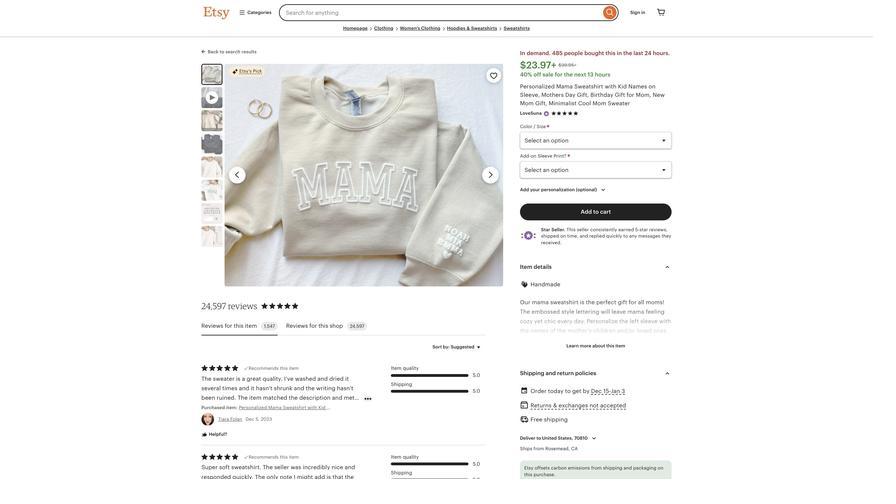 Task type: locate. For each thing, give the bounding box(es) containing it.
hoodies & sweatshirts
[[447, 26, 497, 31]]

1 vertical spatial shipping
[[391, 381, 412, 387]]

0 horizontal spatial g
[[566, 471, 571, 477]]

1 horizontal spatial ∙
[[572, 471, 574, 477]]

item details button
[[514, 259, 678, 275]]

the up description
[[306, 385, 315, 392]]

to inside the our mama sweatshirt is the perfect gift for all moms! the embossed style lettering will leave mama feeling cozy yet chic every day. personalize the left sleeve with the names of the mother's children and/or loved ones to make it even more special.
[[520, 337, 526, 344]]

mama up left
[[628, 308, 644, 315]]

2 quality from the top
[[403, 454, 419, 460]]

0 horizontal spatial e
[[528, 366, 531, 372]]

for right gift
[[627, 92, 634, 98]]

is inside the sweater is a great quality. i've washed and dried it several times and it hasn't shrunk and the writing hasn't been ruined. the item matched the description and met my expectations. i really love this sweater and wear it often. i especially love my daughter's name printed on the sleeve.
[[236, 375, 240, 382]]

1 • from the top
[[520, 385, 522, 391]]

daughter's
[[274, 413, 303, 420]]

n down carbon
[[561, 471, 565, 477]]

on inside personalized mama sweatshirt with kid names on sleeve, mothers day gift, birthday gift for mom, new mom gift, minimalist cool mom sweater
[[649, 83, 656, 90]]

size
[[537, 124, 546, 129]]

sweater up times
[[213, 375, 235, 382]]

day.
[[574, 318, 585, 325]]

more inside dropdown button
[[580, 343, 591, 348]]

1 vertical spatial •
[[520, 394, 522, 401]]

seller right this
[[577, 227, 589, 232]]

personalized mama sweatshirt with kid names on sleeve mothers image 7 image
[[201, 226, 222, 247]]

make
[[527, 337, 542, 344]]

40%
[[520, 71, 532, 78]]

1 horizontal spatial p
[[598, 471, 602, 477]]

clothing left women's
[[374, 26, 393, 31]]

1 horizontal spatial not
[[617, 423, 626, 430]]

love down really
[[251, 413, 263, 420]]

to left united
[[537, 435, 541, 441]]

0 horizontal spatial or
[[520, 423, 526, 430]]

item up the 'i've'
[[289, 366, 299, 371]]

0 horizontal spatial more
[[563, 337, 577, 344]]

70810
[[574, 435, 588, 441]]

the down the shrunk at the bottom of page
[[289, 394, 298, 401]]

1 vertical spatial dec
[[246, 417, 254, 422]]

1 vertical spatial with
[[659, 318, 671, 325]]

returns
[[531, 402, 552, 409]]

for inside the our mama sweatshirt is the perfect gift for all moms! the embossed style lettering will leave mama feeling cozy yet chic every day. personalize the left sleeve with the names of the mother's children and/or loved ones to make it even more special.
[[629, 299, 636, 306]]

none search field inside banner
[[279, 4, 619, 21]]

add
[[520, 187, 529, 192], [581, 209, 592, 215]]

color / size
[[520, 124, 547, 129]]

recommends this item up super soft sweatshirt. the seller was incredibly nice and responded quickly.  the only note i might add is that th
[[249, 454, 299, 460]]

out.
[[596, 423, 607, 430]]

2 horizontal spatial e
[[548, 366, 551, 372]]

more right learn
[[580, 343, 591, 348]]

and down washed
[[294, 385, 304, 392]]

not down xl,
[[590, 402, 599, 409]]

1 p from the left
[[520, 471, 523, 477]]

my right 5,
[[264, 413, 272, 420]]

not inside "button"
[[590, 402, 599, 409]]

on inside the sweater is a great quality. i've washed and dried it several times and it hasn't shrunk and the writing hasn't been ruined. the item matched the description and met my expectations. i really love this sweater and wear it often. i especially love my daughter's name printed on the sleeve.
[[343, 413, 350, 420]]

and up wear
[[332, 394, 342, 401]]

sign
[[630, 10, 640, 15]]

this right bought
[[606, 50, 616, 57]]

item up really
[[249, 394, 261, 401]]

0 vertical spatial item
[[520, 263, 532, 270]]

with left kid
[[605, 83, 617, 90]]

tab list
[[201, 318, 486, 335]]

&
[[467, 26, 470, 31], [553, 402, 557, 409], [575, 471, 579, 477]]

recommends this item
[[249, 366, 299, 371], [249, 454, 299, 460]]

0 horizontal spatial hasn't
[[256, 385, 272, 392]]

1 recommends from the top
[[249, 366, 279, 371]]

l
[[566, 366, 570, 372]]

0 vertical spatial gift,
[[577, 92, 589, 98]]

1 item quality from the top
[[391, 365, 419, 371]]

day
[[565, 92, 576, 98]]

gift
[[615, 92, 625, 98]]

the down "met"
[[351, 413, 360, 420]]

2 horizontal spatial ∙
[[581, 471, 583, 477]]

1 horizontal spatial mama
[[628, 308, 644, 315]]

on inside this seller consistently earned 5-star reviews, shipped on time, and replied quickly to any messages they received.
[[560, 233, 566, 239]]

50% right 15-
[[612, 385, 624, 391]]

0 horizontal spatial 24,597
[[201, 301, 226, 311]]

24
[[645, 50, 651, 57]]

0 horizontal spatial sweater
[[213, 375, 235, 382]]

$23.97+
[[520, 60, 556, 71]]

style
[[562, 308, 574, 315]]

1 reviews from the left
[[201, 323, 223, 329]]

helpful?
[[208, 432, 227, 437]]

on down seller.
[[560, 233, 566, 239]]

mom down "sleeve,"
[[520, 100, 534, 107]]

the up several at the left bottom of page
[[201, 375, 211, 382]]

mom,
[[636, 92, 651, 98]]

0 horizontal spatial from
[[534, 446, 544, 451]]

to left dry.
[[543, 423, 548, 430]]

0 horizontal spatial add
[[520, 187, 529, 192]]

is inside super soft sweatshirt. the seller was incredibly nice and responded quickly.  the only note i might add is that th
[[327, 474, 331, 479]]

add
[[315, 474, 325, 479]]

add your personalization (optional) button
[[515, 183, 613, 197]]

been
[[201, 394, 215, 401]]

1 horizontal spatial my
[[264, 413, 272, 420]]

1 horizontal spatial &
[[553, 402, 557, 409]]

purchased item:
[[201, 405, 239, 410]]

this left shop
[[318, 323, 328, 329]]

& down sizing:
[[553, 402, 557, 409]]

not inside care instructions: machine wash cold. tumble dry low or hang to dry. wash inside out. do not iron or dry clean.
[[617, 423, 626, 430]]

often.
[[201, 413, 218, 420]]

banner
[[191, 0, 682, 25]]

the down our
[[520, 308, 530, 315]]

on up the new at the top
[[649, 83, 656, 90]]

2 mom from the left
[[593, 100, 606, 107]]

1 vertical spatial 24,597
[[350, 324, 364, 329]]

e right the c
[[542, 471, 545, 477]]

people
[[564, 50, 583, 57]]

seller inside this seller consistently earned 5-star reviews, shipped on time, and replied quickly to any messages they received.
[[577, 227, 589, 232]]

or down care
[[520, 423, 526, 430]]

1 mom from the left
[[520, 100, 534, 107]]

1 vertical spatial gift,
[[535, 100, 547, 107]]

or right iron
[[640, 423, 646, 430]]

1 horizontal spatial 50%
[[612, 385, 624, 391]]

g down carbon
[[566, 471, 571, 477]]

seller inside super soft sweatshirt. the seller was incredibly nice and responded quickly.  the only note i might add is that th
[[274, 464, 289, 471]]

quickly
[[606, 233, 622, 239]]

on inside etsy offsets carbon emissions from shipping and packaging on this purchase.
[[658, 465, 663, 471]]

1 clothing from the left
[[374, 26, 393, 31]]

0 vertical spatial &
[[467, 26, 470, 31]]

None search field
[[279, 4, 619, 21]]

1 vertical spatial item
[[391, 365, 402, 371]]

low
[[658, 413, 668, 420]]

lovesuna
[[520, 111, 542, 116]]

helpful? button
[[196, 428, 232, 441]]

s down carbon
[[552, 471, 556, 477]]

p
[[520, 471, 523, 477], [598, 471, 602, 477], [603, 471, 607, 477]]

on left sleeve
[[531, 153, 536, 159]]

care instructions: machine wash cold. tumble dry low or hang to dry. wash inside out. do not iron or dry clean.
[[520, 413, 668, 439]]

and left a
[[546, 370, 556, 377]]

this inside the sweater is a great quality. i've washed and dried it several times and it hasn't shrunk and the writing hasn't been ruined. the item matched the description and met my expectations. i really love this sweater and wear it often. i especially love my daughter's name printed on the sleeve.
[[282, 404, 292, 411]]

0 horizontal spatial with
[[605, 83, 617, 90]]

e left m
[[528, 366, 531, 372]]

quality for super soft sweatshirt. the seller was incredibly nice and responded quickly.  the only note i might add is that th
[[403, 454, 419, 460]]

24,597 for 24,597
[[350, 324, 364, 329]]

crewneck
[[524, 385, 551, 391]]

on right printed
[[343, 413, 350, 420]]

sweatshirts
[[471, 26, 497, 31], [504, 26, 530, 31]]

s
[[571, 366, 575, 372], [547, 471, 551, 477], [552, 471, 556, 477], [584, 471, 588, 477]]

0 vertical spatial add
[[520, 187, 529, 192]]

shipping
[[520, 370, 544, 377], [391, 381, 412, 387], [391, 470, 412, 476]]

is left a
[[236, 375, 240, 382]]

deliver to united states, 70810
[[520, 435, 588, 441]]

do
[[608, 423, 616, 430]]

this up the daughter's
[[282, 404, 292, 411]]

0 horizontal spatial my
[[201, 404, 210, 411]]

recommends
[[249, 366, 279, 371], [249, 454, 279, 460]]

dried
[[329, 375, 344, 382]]

cart
[[600, 209, 611, 215]]

in right sign
[[641, 10, 645, 15]]

item inside dropdown button
[[615, 343, 625, 348]]

0 horizontal spatial mom
[[520, 100, 534, 107]]

is inside the our mama sweatshirt is the perfect gift for all moms! the embossed style lettering will leave mama feeling cozy yet chic every day. personalize the left sleeve with the names of the mother's children and/or loved ones to make it even more special.
[[580, 299, 584, 306]]

s down offsets
[[547, 471, 551, 477]]

2 vertical spatial item
[[391, 454, 402, 460]]

to inside 'button'
[[593, 209, 599, 215]]

banner containing categories
[[191, 0, 682, 25]]

2 item quality from the top
[[391, 454, 419, 460]]

1 5.0 from the top
[[473, 372, 480, 378]]

met
[[344, 394, 355, 401]]

new
[[653, 92, 665, 98]]

2 horizontal spatial &
[[575, 471, 579, 477]]

item inside item details dropdown button
[[520, 263, 532, 270]]

1 vertical spatial seller
[[274, 464, 289, 471]]

t left a
[[553, 366, 556, 372]]

deliver
[[520, 435, 535, 441]]

to right back
[[220, 49, 224, 54]]

to left cart
[[593, 209, 599, 215]]

1 horizontal spatial reviews
[[286, 323, 308, 329]]

1 vertical spatial not
[[617, 423, 626, 430]]

2 horizontal spatial is
[[580, 299, 584, 306]]

order
[[531, 388, 547, 394]]

all
[[638, 299, 644, 306]]

washed
[[295, 375, 316, 382]]

super soft sweatshirt. the seller was incredibly nice and responded quickly.  the only note i might add is that th
[[201, 464, 356, 479]]

1 horizontal spatial clothing
[[421, 26, 440, 31]]

star_seller image
[[543, 110, 549, 117]]

tiara folan dec 5, 2023
[[218, 417, 272, 422]]

item
[[245, 323, 257, 329], [615, 343, 625, 348], [289, 366, 299, 371], [249, 394, 261, 401], [289, 454, 299, 460]]

1 horizontal spatial in
[[641, 10, 645, 15]]

item for purchased item:
[[391, 365, 402, 371]]

wear
[[329, 404, 342, 411]]

with up the 'ones'
[[659, 318, 671, 325]]

1 vertical spatial from
[[591, 465, 602, 471]]

0 horizontal spatial ∙
[[539, 366, 541, 372]]

0 horizontal spatial not
[[590, 402, 599, 409]]

0 horizontal spatial &
[[467, 26, 470, 31]]

add for add to cart
[[581, 209, 592, 215]]

mama up embossed
[[532, 299, 549, 306]]

3 5.0 from the top
[[473, 461, 480, 467]]

menu bar
[[204, 25, 670, 37]]

this down etsy
[[524, 472, 532, 477]]

with
[[605, 83, 617, 90], [659, 318, 671, 325]]

5.0 for purchased item:
[[473, 372, 480, 378]]

personalize
[[587, 318, 618, 325]]

& right hoodies
[[467, 26, 470, 31]]

color
[[520, 124, 532, 129]]

1 vertical spatial recommends this item
[[249, 454, 299, 460]]

0 horizontal spatial is
[[236, 375, 240, 382]]

n right h
[[611, 471, 616, 477]]

1 vertical spatial &
[[553, 402, 557, 409]]

1 vertical spatial item quality
[[391, 454, 419, 460]]

1 vertical spatial add
[[581, 209, 592, 215]]

1 horizontal spatial is
[[327, 474, 331, 479]]

more down 'mother's'
[[563, 337, 577, 344]]

earned
[[618, 227, 634, 232]]

personalized mama sweatshirt with kid names on sleeve mothers image 1 image
[[225, 64, 503, 287], [202, 64, 222, 84]]

today
[[548, 388, 564, 394]]

demand.
[[527, 50, 551, 57]]

1 horizontal spatial or
[[640, 423, 646, 430]]

1 horizontal spatial mom
[[593, 100, 606, 107]]

1 g from the left
[[566, 471, 571, 477]]

item down the and/or at the right of the page
[[615, 343, 625, 348]]

and right time,
[[580, 233, 588, 239]]

a
[[558, 366, 562, 372]]

ships
[[520, 446, 532, 451]]

h
[[589, 471, 594, 477]]

0 vertical spatial •
[[520, 385, 522, 391]]

0 vertical spatial shipping
[[520, 370, 544, 377]]

etsy's
[[239, 68, 252, 74]]

and left 'packaging'
[[624, 465, 632, 471]]

item:
[[226, 405, 238, 410]]

sign in
[[630, 10, 645, 15]]

1 horizontal spatial sweatshirts
[[504, 26, 530, 31]]

i inside super soft sweatshirt. the seller was incredibly nice and responded quickly.  the only note i might add is that th
[[294, 474, 295, 479]]

personalized mama sweatshirt with kid names on sleeve mothers image 6 image
[[201, 203, 222, 224]]

for down 24,597 reviews
[[225, 323, 232, 329]]

1 horizontal spatial with
[[659, 318, 671, 325]]

dec right by
[[591, 388, 602, 394]]

dry right iron
[[647, 423, 656, 430]]

1 horizontal spatial seller
[[577, 227, 589, 232]]

1 50% from the left
[[578, 385, 590, 391]]

2 vertical spatial 5.0
[[473, 461, 480, 467]]

hang
[[527, 423, 541, 430]]

• left unisex
[[520, 394, 522, 401]]

add inside add to cart 'button'
[[581, 209, 592, 215]]

add inside add your personalization (optional) dropdown button
[[520, 187, 529, 192]]

0 vertical spatial recommends this item
[[249, 366, 299, 371]]

sale
[[543, 71, 553, 78]]

50% up the l,
[[578, 385, 590, 391]]

2 or from the left
[[640, 423, 646, 430]]

0 horizontal spatial p
[[520, 471, 523, 477]]

0 vertical spatial recommends
[[249, 366, 279, 371]]

the up the and/or at the right of the page
[[619, 318, 628, 325]]

1 horizontal spatial shipping
[[603, 465, 622, 471]]

love down matched
[[269, 404, 281, 411]]

2 n from the left
[[611, 471, 616, 477]]

folan
[[230, 417, 242, 422]]

1 horizontal spatial sweater
[[294, 404, 315, 411]]

1 horizontal spatial more
[[580, 343, 591, 348]]

2 horizontal spatial p
[[603, 471, 607, 477]]

1 horizontal spatial 24,597
[[350, 324, 364, 329]]

24,597 inside tab list
[[350, 324, 364, 329]]

to inside care instructions: machine wash cold. tumble dry low or hang to dry. wash inside out. do not iron or dry clean.
[[543, 423, 548, 430]]

1 horizontal spatial from
[[591, 465, 602, 471]]

will
[[601, 308, 610, 315]]

0 vertical spatial with
[[605, 83, 617, 90]]

2 reviews from the left
[[286, 323, 308, 329]]

dec left 5,
[[246, 417, 254, 422]]

1 vertical spatial love
[[251, 413, 263, 420]]

to down earned
[[623, 233, 628, 239]]

1 quality from the top
[[403, 365, 419, 371]]

for left all
[[629, 299, 636, 306]]

0 vertical spatial love
[[269, 404, 281, 411]]

my down been
[[201, 404, 210, 411]]

mom down birthday
[[593, 100, 606, 107]]

with inside the our mama sweatshirt is the perfect gift for all moms! the embossed style lettering will leave mama feeling cozy yet chic every day. personalize the left sleeve with the names of the mother's children and/or loved ones to make it even more special.
[[659, 318, 671, 325]]

this up super soft sweatshirt. the seller was incredibly nice and responded quickly.  the only note i might add is that th
[[280, 454, 288, 460]]

0 horizontal spatial personalized mama sweatshirt with kid names on sleeve mothers image 1 image
[[202, 64, 222, 84]]

recommends up 'quality.'
[[249, 366, 279, 371]]

1 vertical spatial shipping
[[603, 465, 622, 471]]

1 horizontal spatial e
[[542, 471, 545, 477]]

0 horizontal spatial t
[[523, 366, 527, 372]]

t left m
[[523, 366, 527, 372]]

0 vertical spatial in
[[641, 10, 645, 15]]

reviews for reviews for this shop
[[286, 323, 308, 329]]

1 horizontal spatial n
[[611, 471, 616, 477]]

0 horizontal spatial mama
[[532, 299, 549, 306]]

1 horizontal spatial dec
[[591, 388, 602, 394]]

gift, up star_seller image
[[535, 100, 547, 107]]

states,
[[558, 435, 573, 441]]

the up 'lettering'
[[586, 299, 595, 306]]

hasn't down 'quality.'
[[256, 385, 272, 392]]

24,597 right shop
[[350, 324, 364, 329]]

add left "your"
[[520, 187, 529, 192]]

about
[[592, 343, 605, 348]]

and right the nice
[[345, 464, 355, 471]]

to inside dropdown button
[[537, 435, 541, 441]]

0 vertical spatial mama
[[532, 299, 549, 306]]

0 vertical spatial shipping
[[544, 416, 568, 423]]

is up 'lettering'
[[580, 299, 584, 306]]

quality for purchased item:
[[403, 365, 419, 371]]

0 vertical spatial item quality
[[391, 365, 419, 371]]

sweatshirts up in
[[504, 26, 530, 31]]

1 horizontal spatial hasn't
[[337, 385, 353, 392]]

0 vertical spatial dec
[[591, 388, 602, 394]]

item quality for purchased item:
[[391, 365, 419, 371]]

0 vertical spatial 24,597
[[201, 301, 226, 311]]

this up the 'i've'
[[280, 366, 288, 371]]

shipping for super soft sweatshirt. the seller was incredibly nice and responded quickly.  the only note i might add is that th
[[391, 470, 412, 476]]

to
[[220, 49, 224, 54], [593, 209, 599, 215], [623, 233, 628, 239], [520, 337, 526, 344], [565, 388, 571, 394], [543, 423, 548, 430], [537, 435, 541, 441]]

& inside "button"
[[553, 402, 557, 409]]

time,
[[567, 233, 579, 239]]

2 vertical spatial &
[[575, 471, 579, 477]]

l,
[[578, 394, 583, 401]]

1 vertical spatial is
[[236, 375, 240, 382]]

iron
[[628, 423, 639, 430]]

1 vertical spatial 5.0
[[473, 388, 480, 394]]

in demand. 485 people bought this in the last 24 hours.
[[520, 50, 670, 57]]

to left the make
[[520, 337, 526, 344]]

hasn't up "met"
[[337, 385, 353, 392]]

1 vertical spatial in
[[617, 50, 622, 57]]

i
[[520, 366, 522, 372], [563, 366, 565, 372], [250, 404, 252, 411], [219, 413, 221, 420], [557, 471, 559, 477], [595, 471, 597, 477], [608, 471, 610, 477], [294, 474, 295, 479]]

reviews right 1,547
[[286, 323, 308, 329]]

this right about
[[606, 343, 614, 348]]

2xl
[[595, 394, 605, 401]]

clothing down search for anything text box
[[421, 26, 440, 31]]

2 p from the left
[[598, 471, 602, 477]]

24,597 for 24,597 reviews
[[201, 301, 226, 311]]

i t e m ∙ d e t a i l s
[[520, 366, 575, 372]]

shipping left 'packaging'
[[603, 465, 622, 471]]

1 vertical spatial quality
[[403, 454, 419, 460]]

e right d
[[548, 366, 551, 372]]

1 vertical spatial sweater
[[294, 404, 315, 411]]

responded
[[201, 474, 231, 479]]

add your personalization (optional)
[[520, 187, 597, 192]]

hours
[[595, 71, 610, 78]]

2 t from the left
[[553, 366, 556, 372]]

in left last
[[617, 50, 622, 57]]

united
[[542, 435, 557, 441]]



Task type: describe. For each thing, give the bounding box(es) containing it.
the inside the our mama sweatshirt is the perfect gift for all moms! the embossed style lettering will leave mama feeling cozy yet chic every day. personalize the left sleeve with the names of the mother's children and/or loved ones to make it even more special.
[[520, 308, 530, 315]]

star seller.
[[541, 227, 565, 232]]

back to search results
[[208, 49, 257, 54]]

it inside the our mama sweatshirt is the perfect gift for all moms! the embossed style lettering will leave mama feeling cozy yet chic every day. personalize the left sleeve with the names of the mother's children and/or loved ones to make it even more special.
[[543, 337, 547, 344]]

2 • from the top
[[520, 394, 522, 401]]

the right of
[[557, 328, 566, 334]]

replied
[[589, 233, 605, 239]]

xl,
[[585, 394, 594, 401]]

this inside learn more about this item dropdown button
[[606, 343, 614, 348]]

shipped
[[541, 233, 559, 239]]

1 vertical spatial dry
[[647, 423, 656, 430]]

1 horizontal spatial personalized mama sweatshirt with kid names on sleeve mothers image 1 image
[[225, 64, 503, 287]]

reviews for reviews for this item
[[201, 323, 223, 329]]

really
[[253, 404, 268, 411]]

& for sweatshirts
[[467, 26, 470, 31]]

loved
[[637, 328, 652, 334]]

item left 1,547
[[245, 323, 257, 329]]

writing
[[316, 385, 335, 392]]

expectations.
[[211, 404, 248, 411]]

free shipping
[[531, 416, 568, 423]]

item quality for super soft sweatshirt. the seller was incredibly nice and responded quickly.  the only note i might add is that th
[[391, 454, 419, 460]]

sleeve
[[538, 153, 552, 159]]

personalized mama sweatshirt with kid names on sleeve mothers image 4 image
[[201, 156, 222, 177]]

and inside dropdown button
[[546, 370, 556, 377]]

lettering
[[576, 308, 599, 315]]

0 horizontal spatial in
[[617, 50, 622, 57]]

2 clothing from the left
[[421, 26, 440, 31]]

names
[[531, 328, 549, 334]]

back
[[208, 49, 219, 54]]

the left last
[[623, 50, 632, 57]]

ones
[[653, 328, 666, 334]]

matched
[[263, 394, 287, 401]]

to left get
[[565, 388, 571, 394]]

more inside the our mama sweatshirt is the perfect gift for all moms! the embossed style lettering will leave mama feeling cozy yet chic every day. personalize the left sleeve with the names of the mother's children and/or loved ones to make it even more special.
[[563, 337, 577, 344]]

485
[[552, 50, 563, 57]]

& for exchanges
[[553, 402, 557, 409]]

feeling
[[646, 308, 665, 315]]

5-
[[635, 227, 640, 232]]

1 recommends this item from the top
[[249, 366, 299, 371]]

menu bar containing homepage
[[204, 25, 670, 37]]

cool
[[578, 100, 591, 107]]

item up was
[[289, 454, 299, 460]]

personalization
[[541, 187, 575, 192]]

$39.95+
[[559, 62, 576, 68]]

in inside sign in button
[[641, 10, 645, 15]]

polyester
[[626, 385, 651, 391]]

this down "reviews"
[[234, 323, 243, 329]]

cold.
[[611, 413, 624, 420]]

2 recommends from the top
[[249, 454, 279, 460]]

3
[[622, 388, 625, 394]]

leave
[[612, 308, 626, 315]]

last
[[634, 50, 643, 57]]

1 horizontal spatial love
[[269, 404, 281, 411]]

hoodies
[[447, 26, 465, 31]]

ruined.
[[217, 394, 236, 401]]

tiara folan link
[[218, 417, 242, 422]]

0 vertical spatial from
[[534, 446, 544, 451]]

s left h
[[584, 471, 588, 477]]

personalized mama sweatshirt with kid names on sleeve mothers image 5 image
[[201, 180, 222, 201]]

dry.
[[550, 423, 560, 430]]

3 p from the left
[[603, 471, 607, 477]]

the up only
[[263, 464, 273, 471]]

left
[[630, 318, 639, 325]]

and inside etsy offsets carbon emissions from shipping and packaging on this purchase.
[[624, 465, 632, 471]]

suggested
[[451, 344, 474, 349]]

0 vertical spatial my
[[201, 404, 210, 411]]

item inside the sweater is a great quality. i've washed and dried it several times and it hasn't shrunk and the writing hasn't been ruined. the item matched the description and met my expectations. i really love this sweater and wear it often. i especially love my daughter's name printed on the sleeve.
[[249, 394, 261, 401]]

off
[[534, 71, 541, 78]]

0 horizontal spatial love
[[251, 413, 263, 420]]

personalized mama sweatshirt with kid names on sleeve mothers image 2 image
[[201, 110, 222, 131]]

received.
[[541, 240, 562, 245]]

for inside personalized mama sweatshirt with kid names on sleeve, mothers day gift, birthday gift for mom, new mom gift, minimalist cool mom sweater
[[627, 92, 634, 98]]

and down description
[[317, 404, 327, 411]]

and up writing
[[318, 375, 328, 382]]

the down '$39.95+'
[[564, 71, 573, 78]]

yet
[[534, 318, 543, 325]]

sleeve,
[[520, 92, 540, 98]]

(optional)
[[576, 187, 597, 192]]

1 hasn't from the left
[[256, 385, 272, 392]]

2 5.0 from the top
[[473, 388, 480, 394]]

it right wear
[[344, 404, 347, 411]]

this inside etsy offsets carbon emissions from shipping and packaging on this purchase.
[[524, 472, 532, 477]]

1 vertical spatial mama
[[628, 308, 644, 315]]

soft
[[219, 464, 230, 471]]

learn
[[566, 343, 579, 348]]

super
[[201, 464, 218, 471]]

for left shop
[[309, 323, 317, 329]]

tab list containing reviews for this item
[[201, 318, 486, 335]]

it down great
[[251, 385, 254, 392]]

5.0 for super soft sweatshirt. the seller was incredibly nice and responded quickly.  the only note i might add is that th
[[473, 461, 480, 467]]

search
[[225, 49, 240, 54]]

even
[[549, 337, 562, 344]]

0 horizontal spatial gift,
[[535, 100, 547, 107]]

to inside this seller consistently earned 5-star reviews, shipped on time, and replied quickly to any messages they received.
[[623, 233, 628, 239]]

consistently
[[590, 227, 617, 232]]

and down a
[[239, 385, 249, 392]]

item for super soft sweatshirt. the seller was incredibly nice and responded quickly.  the only note i might add is that th
[[391, 454, 402, 460]]

1 or from the left
[[520, 423, 526, 430]]

2 recommends this item from the top
[[249, 454, 299, 460]]

returns & exchanges not accepted
[[531, 402, 626, 409]]

sweatshirt
[[550, 299, 578, 306]]

sort by: suggested button
[[427, 340, 488, 354]]

women's clothing link
[[400, 26, 440, 31]]

tiara
[[218, 417, 229, 422]]

1 sweatshirts from the left
[[471, 26, 497, 31]]

was
[[291, 464, 301, 471]]

from inside etsy offsets carbon emissions from shipping and packaging on this purchase.
[[591, 465, 602, 471]]

our
[[520, 299, 530, 306]]

13
[[588, 71, 594, 78]]

times
[[222, 385, 237, 392]]

moms!
[[646, 299, 664, 306]]

great
[[247, 375, 261, 382]]

s right the l
[[571, 366, 575, 372]]

2 g from the left
[[617, 471, 622, 477]]

wash
[[595, 413, 609, 420]]

bought
[[584, 50, 604, 57]]

i've
[[284, 375, 293, 382]]

for right sale
[[555, 71, 563, 78]]

emissions
[[568, 465, 590, 471]]

and inside super soft sweatshirt. the seller was incredibly nice and responded quickly.  the only note i might add is that th
[[345, 464, 355, 471]]

40% off sale for the next 13 hours
[[520, 71, 610, 78]]

the left only
[[255, 474, 265, 479]]

1,547
[[264, 324, 275, 329]]

inside
[[578, 423, 594, 430]]

shipping for purchased item:
[[391, 381, 412, 387]]

categories
[[247, 10, 271, 15]]

packaging
[[633, 465, 656, 471]]

ca
[[571, 446, 578, 451]]

homepage link
[[343, 26, 368, 31]]

Search for anything text field
[[279, 4, 602, 21]]

with inside personalized mama sweatshirt with kid names on sleeve, mothers day gift, birthday gift for mom, new mom gift, minimalist cool mom sweater
[[605, 83, 617, 90]]

the up expectations.
[[238, 394, 248, 401]]

instructions:
[[534, 413, 569, 420]]

0 vertical spatial dry
[[648, 413, 657, 420]]

clean.
[[520, 433, 537, 439]]

of
[[550, 328, 556, 334]]

1 horizontal spatial gift,
[[577, 92, 589, 98]]

add to cart
[[581, 209, 611, 215]]

1 n from the left
[[561, 471, 565, 477]]

and inside this seller consistently earned 5-star reviews, shipped on time, and replied quickly to any messages they received.
[[580, 233, 588, 239]]

children
[[593, 328, 616, 334]]

2 50% from the left
[[612, 385, 624, 391]]

clothing link
[[374, 26, 393, 31]]

deliver to united states, 70810 button
[[515, 431, 604, 446]]

shipping inside dropdown button
[[520, 370, 544, 377]]

add to cart button
[[520, 204, 672, 220]]

they
[[662, 233, 671, 239]]

sort by: suggested
[[433, 344, 474, 349]]

in
[[520, 50, 525, 57]]

offsets
[[535, 465, 550, 471]]

accepted
[[600, 402, 626, 409]]

it right dried
[[345, 375, 349, 382]]

quality.
[[263, 375, 283, 382]]

shipping inside etsy offsets carbon emissions from shipping and packaging on this purchase.
[[603, 465, 622, 471]]

5,
[[256, 417, 260, 422]]

by:
[[443, 344, 450, 349]]

shrunk
[[274, 385, 292, 392]]

personalized mama sweatshirt with kid names on sleeve mothers image 3 image
[[201, 133, 222, 154]]

0 horizontal spatial dec
[[246, 417, 254, 422]]

1 t from the left
[[523, 366, 527, 372]]

add for add your personalization (optional)
[[520, 187, 529, 192]]

that
[[333, 474, 343, 479]]

categories button
[[234, 6, 277, 19]]

2 sweatshirts from the left
[[504, 26, 530, 31]]

2 hasn't from the left
[[337, 385, 353, 392]]

your
[[530, 187, 540, 192]]

the down the cozy
[[520, 328, 529, 334]]



Task type: vqa. For each thing, say whether or not it's contained in the screenshot.
was
yes



